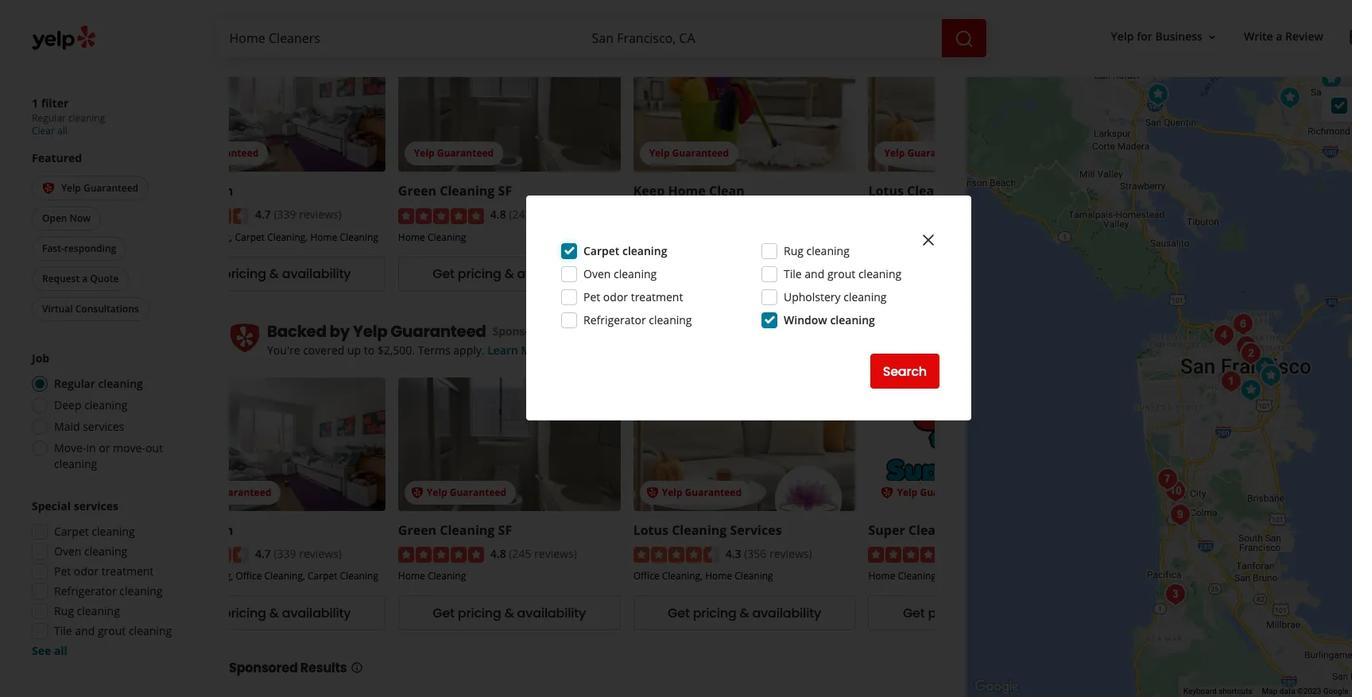 Task type: locate. For each thing, give the bounding box(es) containing it.
0 vertical spatial 4.7 (339 reviews)
[[255, 207, 342, 222]]

1 vertical spatial grout
[[98, 623, 126, 638]]

2 (245 from the top
[[509, 546, 531, 561]]

google image
[[971, 677, 1023, 697]]

quote
[[90, 272, 119, 285]]

4.8 star rating image for lotus
[[398, 547, 484, 563]]

berryclean
[[163, 182, 233, 200], [163, 521, 233, 539]]

cleaning,
[[192, 230, 232, 244], [267, 230, 308, 244], [897, 230, 938, 244], [192, 569, 233, 583], [264, 569, 305, 583], [662, 569, 703, 583], [898, 569, 939, 583]]

green cleaning sf link
[[398, 182, 512, 200], [398, 521, 512, 539]]

0 vertical spatial covered
[[303, 4, 345, 19]]

tile and grout cleaning up the upholstery cleaning
[[784, 266, 902, 281]]

home cleaning, office cleaning
[[869, 569, 1008, 583]]

2 $2,500. from the top
[[377, 343, 415, 358]]

a left quote
[[82, 272, 88, 285]]

special services
[[32, 499, 118, 514]]

0 horizontal spatial oven
[[54, 544, 81, 559]]

0 horizontal spatial rug
[[54, 603, 74, 619]]

featured group
[[29, 150, 197, 324]]

refrigerator
[[584, 312, 646, 328], [54, 584, 117, 599]]

$2,500. for learn
[[377, 4, 415, 19]]

2 berryclean from the top
[[163, 521, 233, 539]]

yelp guaranteed link for super clean 360 link
[[869, 378, 1091, 511]]

1 you're from the top
[[267, 4, 300, 19]]

request
[[42, 272, 80, 285]]

yelp guaranteed link
[[163, 38, 385, 172], [398, 38, 621, 172], [633, 38, 856, 172], [869, 38, 1091, 172], [163, 378, 385, 511], [398, 378, 621, 511], [633, 378, 856, 511], [869, 378, 1091, 511]]

0 vertical spatial learn more link
[[418, 4, 480, 19]]

regular up the 'deep' on the left bottom of page
[[54, 376, 95, 391]]

1 to from the top
[[364, 4, 375, 19]]

see all
[[32, 643, 68, 658]]

0 horizontal spatial pet
[[54, 564, 71, 579]]

clean up 4.9 star rating image
[[909, 521, 944, 539]]

2 sf from the top
[[498, 521, 512, 539]]

1 vertical spatial (245
[[509, 546, 531, 561]]

1 vertical spatial 4.8 (245 reviews)
[[490, 546, 577, 561]]

yelp
[[1111, 29, 1134, 44], [179, 147, 199, 160], [414, 147, 435, 160], [649, 147, 670, 160], [884, 147, 905, 160], [61, 181, 81, 194], [192, 486, 212, 499], [427, 486, 447, 499], [662, 486, 683, 499], [897, 486, 918, 499]]

sf for lotus cleaning services
[[498, 521, 512, 539]]

4.7 star rating image up office cleaning, carpet cleaning, home cleaning
[[163, 208, 249, 224]]

(356
[[744, 546, 767, 561]]

2 4.8 from the top
[[490, 546, 506, 561]]

keep
[[633, 182, 665, 200]]

1 vertical spatial services
[[730, 521, 782, 539]]

yelp for business button
[[1105, 23, 1225, 51]]

1 vertical spatial oven cleaning
[[54, 544, 127, 559]]

1 vertical spatial covered
[[303, 343, 345, 358]]

in
[[86, 440, 96, 456]]

close image
[[919, 230, 938, 249]]

regular cleaning
[[54, 376, 143, 391]]

1 (339 from the top
[[274, 207, 296, 222]]

0 vertical spatial carpet cleaning
[[584, 243, 667, 258]]

cleaning inside move-in or move-out cleaning
[[54, 456, 97, 471]]

office cleaning, home cleaning
[[869, 230, 1008, 244], [633, 569, 773, 583]]

1 vertical spatial sf
[[498, 521, 512, 539]]

home cleaning
[[398, 230, 466, 244], [398, 569, 466, 583]]

1 vertical spatial 4.8 star rating image
[[398, 547, 484, 563]]

lotus cleaning services up close image
[[869, 182, 1017, 200]]

green cleaning sf
[[398, 182, 512, 200], [398, 521, 512, 539]]

(245 for keep home clean
[[509, 207, 531, 222]]

filter
[[41, 95, 69, 110]]

office for the bottom lotus cleaning services link
[[633, 569, 660, 583]]

4.7 (339 reviews) up home cleaning, office cleaning, carpet cleaning
[[255, 546, 342, 561]]

services for special services
[[74, 499, 118, 514]]

treatment inside 'search' dialog
[[631, 289, 683, 305]]

grout inside 'search' dialog
[[828, 266, 856, 281]]

0 vertical spatial tile and grout cleaning
[[784, 266, 902, 281]]

(339 up office cleaning, carpet cleaning, home cleaning
[[274, 207, 296, 222]]

carpet inside 'search' dialog
[[584, 243, 620, 258]]

guaranteed
[[202, 147, 259, 160], [437, 147, 494, 160], [672, 147, 729, 160], [908, 147, 964, 160], [83, 181, 138, 194], [215, 486, 271, 499], [450, 486, 507, 499], [685, 486, 742, 499], [920, 486, 977, 499]]

green for lotus cleaning services
[[398, 521, 437, 539]]

map region
[[927, 42, 1352, 697]]

tile
[[784, 266, 802, 281], [54, 623, 72, 638]]

4.7 star rating image for lotus cleaning services
[[163, 547, 249, 563]]

1 vertical spatial berryclean link
[[163, 521, 233, 539]]

backed by yelp guaranteed
[[267, 320, 486, 343]]

to for learn
[[364, 4, 375, 19]]

1 horizontal spatial office cleaning, home cleaning
[[869, 230, 1008, 244]]

1 green cleaning sf link from the top
[[398, 182, 512, 200]]

sunshine house cleaning services image
[[1230, 331, 1262, 363]]

carpet cleaning inside 'search' dialog
[[584, 243, 667, 258]]

16 info v2 image
[[553, 325, 566, 338], [350, 662, 363, 674]]

oven inside 'search' dialog
[[584, 266, 611, 281]]

2 green cleaning sf link from the top
[[398, 521, 512, 539]]

1 green cleaning sf from the top
[[398, 182, 512, 200]]

1 berryclean link from the top
[[163, 182, 233, 200]]

sponsored for sponsored
[[493, 323, 550, 339]]

google
[[1324, 687, 1349, 696]]

1 vertical spatial lotus cleaning services
[[633, 521, 782, 539]]

0 horizontal spatial lotus cleaning services
[[633, 521, 782, 539]]

pet inside 'search' dialog
[[584, 289, 600, 305]]

green for keep home clean
[[398, 182, 437, 200]]

lotus
[[869, 182, 904, 200], [633, 521, 669, 539]]

home cleaning for keep home clean
[[398, 230, 466, 244]]

upholstery cleaning
[[784, 289, 887, 305]]

to
[[364, 4, 375, 19], [364, 343, 375, 358]]

2 you're from the top
[[267, 343, 300, 358]]

1 horizontal spatial tile
[[784, 266, 802, 281]]

1 horizontal spatial oven cleaning
[[584, 266, 657, 281]]

2 up from the top
[[347, 343, 361, 358]]

yelp inside yelp guaranteed button
[[61, 181, 81, 194]]

4.7 star rating image up home cleaning, office cleaning, carpet cleaning
[[163, 547, 249, 563]]

1 vertical spatial up
[[347, 343, 361, 358]]

0 vertical spatial 4.7
[[255, 207, 271, 222]]

0 vertical spatial oven cleaning
[[584, 266, 657, 281]]

spotless cleaning services image
[[1142, 79, 1174, 111]]

1 4.7 (339 reviews) from the top
[[255, 207, 342, 222]]

covered for you're covered up to $2,500. learn more
[[303, 4, 345, 19]]

0 horizontal spatial treatment
[[102, 564, 154, 579]]

regular inside option group
[[54, 376, 95, 391]]

by
[[330, 320, 350, 343]]

0 horizontal spatial 16 yelp guaranteed v2 image
[[42, 182, 55, 195]]

2 (339 from the top
[[274, 546, 296, 561]]

a
[[1276, 29, 1283, 44], [82, 272, 88, 285]]

(245
[[509, 207, 531, 222], [509, 546, 531, 561]]

berryclean image
[[1255, 360, 1287, 392], [1255, 360, 1287, 392]]

1 4.8 star rating image from the top
[[398, 208, 484, 224]]

0 vertical spatial office cleaning, home cleaning
[[869, 230, 1008, 244]]

rug cleaning up see all button
[[54, 603, 120, 619]]

learn more link for more
[[418, 4, 480, 19]]

1 vertical spatial treatment
[[102, 564, 154, 579]]

4.7 (339 reviews) up office cleaning, carpet cleaning, home cleaning
[[255, 207, 342, 222]]

0 vertical spatial (245
[[509, 207, 531, 222]]

1 berryclean from the top
[[163, 182, 233, 200]]

2 green from the top
[[398, 521, 437, 539]]

and inside 'search' dialog
[[805, 266, 825, 281]]

1 vertical spatial learn
[[488, 343, 518, 358]]

sf
[[498, 182, 512, 200], [498, 521, 512, 539]]

rug cleaning up upholstery at right
[[784, 243, 850, 258]]

option group
[[27, 351, 197, 472]]

pricing
[[223, 265, 266, 283], [458, 265, 501, 283], [693, 265, 737, 283], [928, 265, 972, 283], [223, 604, 266, 622], [458, 604, 501, 622], [693, 604, 737, 622], [928, 604, 972, 622]]

carpet
[[235, 230, 265, 244], [584, 243, 620, 258], [54, 524, 89, 539], [308, 569, 338, 583]]

1 horizontal spatial rug cleaning
[[784, 243, 850, 258]]

0 horizontal spatial carpet cleaning
[[54, 524, 135, 539]]

all right see
[[54, 643, 68, 658]]

1 (245 from the top
[[509, 207, 531, 222]]

1 vertical spatial 16 info v2 image
[[350, 662, 363, 674]]

1 4.7 star rating image from the top
[[163, 208, 249, 224]]

group containing special services
[[27, 499, 197, 659]]

4.7 up home cleaning, office cleaning, carpet cleaning
[[255, 546, 271, 561]]

ana's cleaning services image
[[1208, 320, 1240, 351]]

up
[[347, 4, 361, 19], [347, 343, 361, 358]]

4.8
[[490, 207, 506, 222], [490, 546, 506, 561]]

1 vertical spatial a
[[82, 272, 88, 285]]

results
[[300, 659, 347, 678]]

1 horizontal spatial refrigerator
[[584, 312, 646, 328]]

0 vertical spatial 4.7 star rating image
[[163, 208, 249, 224]]

2 green cleaning sf from the top
[[398, 521, 512, 539]]

lotus cleaning services up "4.3"
[[633, 521, 782, 539]]

tile and grout cleaning up see all button
[[54, 623, 172, 638]]

4.7 up office cleaning, carpet cleaning, home cleaning
[[255, 207, 271, 222]]

0 vertical spatial sponsored
[[493, 323, 550, 339]]

write a review
[[1244, 29, 1324, 44]]

(339
[[274, 207, 296, 222], [274, 546, 296, 561]]

oven cleaning inside 'search' dialog
[[584, 266, 657, 281]]

fast-responding
[[42, 242, 116, 255]]

0 vertical spatial grout
[[828, 266, 856, 281]]

you're for you're covered up to $2,500. terms apply.
[[267, 343, 300, 358]]

0 vertical spatial a
[[1276, 29, 1283, 44]]

0 vertical spatial 4.8
[[490, 207, 506, 222]]

1 horizontal spatial clean
[[909, 521, 944, 539]]

0 vertical spatial refrigerator cleaning
[[584, 312, 692, 328]]

odor
[[603, 289, 628, 305], [74, 564, 99, 579]]

lotus cleaning services link up "4.3"
[[633, 521, 782, 539]]

yelp guaranteed link for the bottom lotus cleaning services link
[[633, 378, 856, 511]]

0 vertical spatial 4.8 star rating image
[[398, 208, 484, 224]]

1 vertical spatial green cleaning sf
[[398, 521, 512, 539]]

group
[[27, 499, 197, 659]]

deep cleaning
[[54, 398, 128, 413]]

1 horizontal spatial lotus cleaning services link
[[869, 182, 1017, 200]]

learn more link
[[418, 4, 480, 19], [488, 343, 549, 358]]

for
[[1137, 29, 1153, 44]]

keep home clean
[[633, 182, 745, 200]]

1 covered from the top
[[303, 4, 345, 19]]

0 vertical spatial services
[[965, 182, 1017, 200]]

1 vertical spatial berryclean
[[163, 521, 233, 539]]

lotus for lotus cleaning services link to the top
[[869, 182, 904, 200]]

sparkling clean pro image
[[1235, 338, 1267, 370], [1235, 338, 1267, 370]]

0 horizontal spatial lotus cleaning services link
[[633, 521, 782, 539]]

4.7 star rating image
[[163, 208, 249, 224], [163, 547, 249, 563]]

services up or
[[83, 419, 124, 434]]

oven cleaning
[[584, 266, 657, 281], [54, 544, 127, 559]]

berryclean link for keep
[[163, 182, 233, 200]]

0 vertical spatial clean
[[709, 182, 745, 200]]

1 horizontal spatial treatment
[[631, 289, 683, 305]]

1 horizontal spatial refrigerator cleaning
[[584, 312, 692, 328]]

a inside button
[[82, 272, 88, 285]]

2 4.7 star rating image from the top
[[163, 547, 249, 563]]

lotus cleaning services link up close image
[[869, 182, 1017, 200]]

1 up from the top
[[347, 4, 361, 19]]

covered
[[303, 4, 345, 19], [303, 343, 345, 358]]

0 horizontal spatial more
[[452, 4, 480, 19]]

1 vertical spatial more
[[521, 343, 549, 358]]

2 berryclean link from the top
[[163, 521, 233, 539]]

1 4.8 (245 reviews) from the top
[[490, 207, 577, 222]]

0 horizontal spatial odor
[[74, 564, 99, 579]]

office cleaning, home cleaning for the bottom lotus cleaning services link
[[633, 569, 773, 583]]

keyboard shortcuts button
[[1184, 686, 1253, 697]]

1 vertical spatial sponsored
[[229, 659, 298, 678]]

up for terms
[[347, 343, 361, 358]]

rug up upholstery at right
[[784, 243, 804, 258]]

office cleaning, home cleaning for lotus cleaning services link to the top
[[869, 230, 1008, 244]]

reviews) for carpet
[[299, 207, 342, 222]]

0 vertical spatial sf
[[498, 182, 512, 200]]

0 vertical spatial 16 info v2 image
[[553, 325, 566, 338]]

1 horizontal spatial services
[[965, 182, 1017, 200]]

0 vertical spatial pet
[[584, 289, 600, 305]]

berryclean link for lotus
[[163, 521, 233, 539]]

lotus cleaning services link
[[869, 182, 1017, 200], [633, 521, 782, 539]]

cleaning
[[68, 111, 105, 125], [622, 243, 667, 258], [807, 243, 850, 258], [614, 266, 657, 281], [859, 266, 902, 281], [844, 289, 887, 305], [649, 312, 692, 328], [830, 312, 875, 328], [98, 376, 143, 391], [84, 398, 128, 413], [54, 456, 97, 471], [92, 524, 135, 539], [84, 544, 127, 559], [119, 584, 163, 599], [77, 603, 120, 619], [129, 623, 172, 638]]

0 horizontal spatial clean
[[709, 182, 745, 200]]

0 vertical spatial 4.8 (245 reviews)
[[490, 207, 577, 222]]

open now
[[42, 211, 91, 225]]

up for learn
[[347, 4, 361, 19]]

1 vertical spatial pet
[[54, 564, 71, 579]]

16 yelp guaranteed v2 image inside yelp guaranteed link
[[881, 486, 894, 499]]

1 vertical spatial rug
[[54, 603, 74, 619]]

4.3
[[726, 546, 741, 561]]

victory's cleaning services image
[[1160, 475, 1191, 507]]

0 horizontal spatial refrigerator
[[54, 584, 117, 599]]

0 horizontal spatial sponsored
[[229, 659, 298, 678]]

oven
[[584, 266, 611, 281], [54, 544, 81, 559]]

2 4.8 (245 reviews) from the top
[[490, 546, 577, 561]]

0 vertical spatial regular
[[32, 111, 66, 125]]

2 4.8 star rating image from the top
[[398, 547, 484, 563]]

16 yelp guaranteed v2 image
[[42, 182, 55, 195], [411, 486, 424, 499], [881, 486, 894, 499]]

rug cleaning
[[784, 243, 850, 258], [54, 603, 120, 619]]

tile up upholstery at right
[[784, 266, 802, 281]]

1 vertical spatial to
[[364, 343, 375, 358]]

carpet cleaning down special services
[[54, 524, 135, 539]]

all right clear
[[57, 124, 67, 137]]

services
[[83, 419, 124, 434], [74, 499, 118, 514]]

1 vertical spatial tile and grout cleaning
[[54, 623, 172, 638]]

360
[[947, 521, 969, 539]]

job
[[32, 351, 49, 366]]

tile up see all button
[[54, 623, 72, 638]]

yelp guaranteed link for lotus's berryclean "link"
[[163, 378, 385, 511]]

4.9 star rating image
[[869, 547, 954, 563]]

clear all link
[[32, 124, 67, 137]]

0 vertical spatial oven
[[584, 266, 611, 281]]

(339 up home cleaning, office cleaning, carpet cleaning
[[274, 546, 296, 561]]

get pricing & availability
[[198, 265, 351, 283], [433, 265, 586, 283], [668, 265, 821, 283], [903, 265, 1057, 283], [198, 604, 351, 622], [433, 604, 586, 622], [668, 604, 821, 622], [903, 604, 1057, 622]]

refrigerator cleaning
[[584, 312, 692, 328], [54, 584, 163, 599]]

1 vertical spatial pet odor treatment
[[54, 564, 154, 579]]

0 vertical spatial rug cleaning
[[784, 243, 850, 258]]

2 to from the top
[[364, 343, 375, 358]]

regular down filter
[[32, 111, 66, 125]]

reviews)
[[299, 207, 342, 222], [534, 207, 577, 222], [299, 546, 342, 561], [534, 546, 577, 561], [770, 546, 812, 561]]

4.7 for lotus cleaning services
[[255, 546, 271, 561]]

2 4.7 from the top
[[255, 546, 271, 561]]

and
[[805, 266, 825, 281], [75, 623, 95, 638]]

1 vertical spatial 4.7 star rating image
[[163, 547, 249, 563]]

1 4.7 from the top
[[255, 207, 271, 222]]

2 covered from the top
[[303, 343, 345, 358]]

alves cleaning image
[[1215, 366, 1247, 398]]

1 $2,500. from the top
[[377, 4, 415, 19]]

16 yelp guaranteed v2 image for green cleaning sf
[[411, 486, 424, 499]]

2 home cleaning from the top
[[398, 569, 466, 583]]

treatment
[[631, 289, 683, 305], [102, 564, 154, 579]]

request a quote
[[42, 272, 119, 285]]

you're for you're covered up to $2,500.
[[267, 4, 300, 19]]

request a quote button
[[32, 267, 129, 291]]

0 horizontal spatial learn
[[418, 4, 449, 19]]

1 vertical spatial (339
[[274, 546, 296, 561]]

services right special
[[74, 499, 118, 514]]

0 vertical spatial lotus
[[869, 182, 904, 200]]

4.8 for lotus cleaning services
[[490, 546, 506, 561]]

1 horizontal spatial 16 yelp guaranteed v2 image
[[411, 486, 424, 499]]

refrigerator inside 'search' dialog
[[584, 312, 646, 328]]

tile and grout cleaning
[[784, 266, 902, 281], [54, 623, 172, 638]]

1 4.8 from the top
[[490, 207, 506, 222]]

1 home cleaning from the top
[[398, 230, 466, 244]]

option group containing job
[[27, 351, 197, 472]]

0 vertical spatial green cleaning sf link
[[398, 182, 512, 200]]

16 yelp guaranteed v2 image for super clean 360
[[881, 486, 894, 499]]

1 horizontal spatial sponsored
[[493, 323, 550, 339]]

0 vertical spatial treatment
[[631, 289, 683, 305]]

sponsored
[[493, 323, 550, 339], [229, 659, 298, 678]]

4.8 star rating image
[[398, 208, 484, 224], [398, 547, 484, 563]]

0 horizontal spatial a
[[82, 272, 88, 285]]

yelp guaranteed button
[[32, 175, 149, 200]]

0 horizontal spatial lotus
[[633, 521, 669, 539]]

carpet cleaning down keep
[[584, 243, 667, 258]]

0 vertical spatial refrigerator
[[584, 312, 646, 328]]

4.8 (245 reviews)
[[490, 207, 577, 222], [490, 546, 577, 561]]

1 green from the top
[[398, 182, 437, 200]]

1 vertical spatial regular
[[54, 376, 95, 391]]

lotus cleaning services
[[869, 182, 1017, 200], [633, 521, 782, 539]]

1 vertical spatial refrigerator cleaning
[[54, 584, 163, 599]]

a right write
[[1276, 29, 1283, 44]]

clean right keep
[[709, 182, 745, 200]]

1 sf from the top
[[498, 182, 512, 200]]

2 4.7 (339 reviews) from the top
[[255, 546, 342, 561]]

1 vertical spatial learn more link
[[488, 343, 549, 358]]

berryclean link
[[163, 182, 233, 200], [163, 521, 233, 539]]

home cleaning for lotus cleaning services
[[398, 569, 466, 583]]

rug up see all button
[[54, 603, 74, 619]]

0 vertical spatial (339
[[274, 207, 296, 222]]

or
[[99, 440, 110, 456]]

see
[[32, 643, 51, 658]]

0 vertical spatial green cleaning sf
[[398, 182, 512, 200]]

None search field
[[217, 19, 989, 57]]

window
[[784, 312, 827, 328]]

sponsored for sponsored results
[[229, 659, 298, 678]]

1 vertical spatial $2,500.
[[377, 343, 415, 358]]

shortcuts
[[1219, 687, 1253, 696]]



Task type: vqa. For each thing, say whether or not it's contained in the screenshot.
Keep Home Clean's 4.7 (339 reviews)
yes



Task type: describe. For each thing, give the bounding box(es) containing it.
maid
[[54, 419, 80, 434]]

1 vertical spatial lotus cleaning services link
[[633, 521, 782, 539]]

consultations
[[75, 302, 139, 316]]

responding
[[64, 242, 116, 255]]

4.3 (356 reviews)
[[726, 546, 812, 561]]

refrigerator cleaning inside 'search' dialog
[[584, 312, 692, 328]]

map
[[1262, 687, 1278, 696]]

a for write
[[1276, 29, 1283, 44]]

1 filter regular cleaning clear all
[[32, 95, 105, 137]]

(245 for lotus cleaning services
[[509, 546, 531, 561]]

backed
[[267, 320, 327, 343]]

search button
[[870, 354, 940, 389]]

deep
[[54, 398, 81, 413]]

office cleaning, carpet cleaning, home cleaning
[[163, 230, 378, 244]]

upholstery
[[784, 289, 841, 305]]

amazing cleaning team image
[[1227, 308, 1259, 340]]

sf for keep home clean
[[498, 182, 512, 200]]

a for request
[[82, 272, 88, 285]]

4.7 (339 reviews) for keep home clean
[[255, 207, 342, 222]]

super clean 360
[[869, 521, 969, 539]]

berryclean for lotus
[[163, 521, 233, 539]]

move-in or move-out cleaning
[[54, 440, 163, 471]]

services for maid services
[[83, 419, 124, 434]]

0 horizontal spatial oven cleaning
[[54, 544, 127, 559]]

all inside 1 filter regular cleaning clear all
[[57, 124, 67, 137]]

yelp guaranteed link for lotus cleaning services link to the top
[[869, 38, 1091, 172]]

4.7 (339 reviews) for lotus cleaning services
[[255, 546, 342, 561]]

1 horizontal spatial more
[[521, 343, 549, 358]]

map data ©2023 google
[[1262, 687, 1349, 696]]

business
[[1156, 29, 1203, 44]]

office for lotus cleaning services link to the top
[[869, 230, 895, 244]]

4.8 (245 reviews) for lotus
[[490, 546, 577, 561]]

clear
[[32, 124, 55, 137]]

0 horizontal spatial grout
[[98, 623, 126, 638]]

0 horizontal spatial refrigerator cleaning
[[54, 584, 163, 599]]

tile inside 'search' dialog
[[784, 266, 802, 281]]

1 vertical spatial all
[[54, 643, 68, 658]]

you're covered up to $2,500. learn more
[[267, 4, 480, 19]]

services for lotus cleaning services link to the top
[[965, 182, 1017, 200]]

user actions element
[[1098, 22, 1352, 54]]

16 yelp guaranteed v2 image inside yelp guaranteed button
[[42, 182, 55, 195]]

camila's cleaning service image
[[1315, 64, 1347, 95]]

keyboard
[[1184, 687, 1217, 696]]

out
[[145, 440, 163, 456]]

rug inside 'search' dialog
[[784, 243, 804, 258]]

1 vertical spatial oven
[[54, 544, 81, 559]]

move-
[[113, 440, 145, 456]]

projects image
[[1349, 29, 1352, 48]]

open now button
[[32, 207, 101, 231]]

cleaning inside 1 filter regular cleaning clear all
[[68, 111, 105, 125]]

keyboard shortcuts
[[1184, 687, 1253, 696]]

4.8 for keep home clean
[[490, 207, 506, 222]]

virtual
[[42, 302, 73, 316]]

yelp inside yelp for business button
[[1111, 29, 1134, 44]]

regular inside 1 filter regular cleaning clear all
[[32, 111, 66, 125]]

virtual consultations
[[42, 302, 139, 316]]

featured
[[32, 150, 82, 165]]

home cleaning, office cleaning, carpet cleaning
[[163, 569, 378, 583]]

terms
[[418, 343, 451, 358]]

richyelle's cleaning image
[[1152, 464, 1183, 495]]

16 chevron down v2 image
[[1206, 31, 1219, 43]]

covered for you're covered up to $2,500. terms apply. learn more
[[303, 343, 345, 358]]

see all button
[[32, 643, 68, 658]]

4.8 star rating image for keep
[[398, 208, 484, 224]]

1 vertical spatial carpet cleaning
[[54, 524, 135, 539]]

1 vertical spatial odor
[[74, 564, 99, 579]]

green cleaning sf for lotus cleaning services
[[398, 521, 512, 539]]

yelp guaranteed inside button
[[61, 181, 138, 194]]

green cleaning sf image
[[1160, 579, 1191, 611]]

yelp for business
[[1111, 29, 1203, 44]]

write
[[1244, 29, 1273, 44]]

you're covered up to $2,500. terms apply. learn more
[[267, 343, 549, 358]]

yelp guaranteed link for berryclean "link" for keep
[[163, 38, 385, 172]]

1
[[32, 95, 38, 110]]

lotus for the bottom lotus cleaning services link
[[633, 521, 669, 539]]

rug cleaning inside 'search' dialog
[[784, 243, 850, 258]]

©2023
[[1298, 687, 1322, 696]]

search
[[883, 362, 927, 380]]

guaranteed inside button
[[83, 181, 138, 194]]

(339 for lotus
[[274, 546, 296, 561]]

maid services
[[54, 419, 124, 434]]

angel's cleaning services image
[[1235, 374, 1267, 406]]

odor inside 'search' dialog
[[603, 289, 628, 305]]

cleaning glow image
[[1249, 351, 1281, 383]]

1 vertical spatial and
[[75, 623, 95, 638]]

4.8 (245 reviews) for keep
[[490, 207, 577, 222]]

0 horizontal spatial tile and grout cleaning
[[54, 623, 172, 638]]

write a review link
[[1238, 23, 1330, 51]]

fast-responding button
[[32, 237, 127, 261]]

0 vertical spatial lotus cleaning services
[[869, 182, 1017, 200]]

now
[[70, 211, 91, 225]]

berryclean for keep
[[163, 182, 233, 200]]

1 vertical spatial rug cleaning
[[54, 603, 120, 619]]

loany's deep cleaning service image
[[1164, 499, 1196, 531]]

reviews) for office
[[299, 546, 342, 561]]

move-
[[54, 440, 86, 456]]

16 yelp guaranteed v2 image
[[646, 486, 659, 499]]

pet odor treatment inside 'search' dialog
[[584, 289, 683, 305]]

fast-
[[42, 242, 64, 255]]

green cleaning sf link for lotus
[[398, 521, 512, 539]]

0 vertical spatial lotus cleaning services link
[[869, 182, 1017, 200]]

0 vertical spatial learn
[[418, 4, 449, 19]]

green cleaning sf for keep home clean
[[398, 182, 512, 200]]

dg cleaning image
[[1274, 82, 1306, 114]]

apply.
[[453, 343, 485, 358]]

search image
[[954, 29, 974, 48]]

tile and grout cleaning inside 'search' dialog
[[784, 266, 902, 281]]

super clean 360 link
[[869, 521, 969, 539]]

window cleaning
[[784, 312, 875, 328]]

open
[[42, 211, 67, 225]]

learn more link for apply.
[[488, 343, 549, 358]]

super
[[869, 521, 905, 539]]

special
[[32, 499, 71, 514]]

0 horizontal spatial 16 info v2 image
[[350, 662, 363, 674]]

4.3 star rating image
[[633, 547, 719, 563]]

(339 for keep
[[274, 207, 296, 222]]

office for berryclean "link" for keep
[[163, 230, 189, 244]]

$2,500. for terms
[[377, 343, 415, 358]]

keep home clean link
[[633, 182, 745, 200]]

0 horizontal spatial pet odor treatment
[[54, 564, 154, 579]]

sponsored results
[[229, 659, 347, 678]]

data
[[1280, 687, 1296, 696]]

4.7 star rating image for keep home clean
[[163, 208, 249, 224]]

1 horizontal spatial learn
[[488, 343, 518, 358]]

virtual consultations button
[[32, 297, 149, 321]]

green cleaning sf link for keep
[[398, 182, 512, 200]]

yelp guaranteed
[[353, 320, 486, 343]]

1 horizontal spatial 16 info v2 image
[[553, 325, 566, 338]]

1 vertical spatial clean
[[909, 521, 944, 539]]

services for the bottom lotus cleaning services link
[[730, 521, 782, 539]]

reviews) for home
[[770, 546, 812, 561]]

to for terms
[[364, 343, 375, 358]]

search dialog
[[0, 0, 1352, 697]]

review
[[1286, 29, 1324, 44]]

4.7 for keep home clean
[[255, 207, 271, 222]]

yelp guaranteed link for keep home clean link
[[633, 38, 856, 172]]

0 horizontal spatial tile
[[54, 623, 72, 638]]

green cleaning sf image
[[1160, 579, 1191, 611]]



